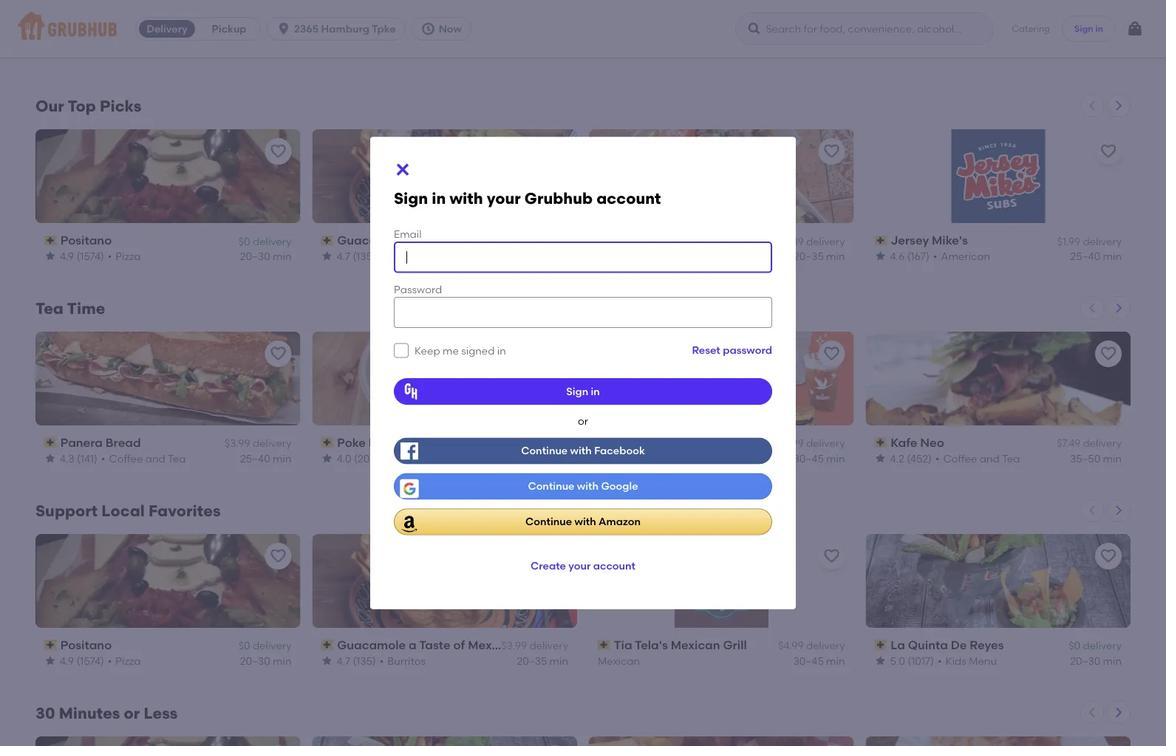 Task type: describe. For each thing, give the bounding box(es) containing it.
greek
[[652, 233, 687, 248]]

1 4.7 from the top
[[337, 250, 350, 263]]

with for continue with google
[[577, 480, 599, 493]]

guacamole a taste of mexico in wayne for support local favorites
[[337, 638, 566, 653]]

de
[[951, 638, 967, 653]]

subscription pass image up '30'
[[44, 640, 57, 651]]

• for subscription pass image to the middle
[[653, 452, 657, 465]]

tpke
[[372, 23, 396, 35]]

• for subscription pass image for favorites
[[380, 655, 384, 668]]

0 vertical spatial account
[[597, 189, 661, 208]]

coffee for kafe neo
[[944, 452, 978, 465]]

(167)
[[908, 250, 930, 263]]

mike's
[[932, 233, 968, 248]]

create
[[531, 560, 566, 573]]

(1017)
[[908, 655, 935, 668]]

kids
[[946, 655, 967, 668]]

star icon image for jersey's subscription pass icon
[[875, 250, 887, 262]]

$7.49
[[1057, 437, 1081, 450]]

save this restaurant button for mike's
[[1096, 138, 1122, 165]]

guacamole a taste of mexico in wayne for our top picks
[[337, 233, 566, 248]]

star icon image for subscription pass icon associated with panera
[[44, 453, 56, 465]]

sign inside "main navigation" navigation
[[1075, 23, 1094, 34]]

1 burritos from the top
[[388, 250, 426, 263]]

pickup
[[212, 23, 247, 35]]

35–50 min
[[1071, 452, 1122, 465]]

kafe neo
[[891, 436, 945, 450]]

zorba greek eatery
[[614, 233, 728, 248]]

delivery
[[147, 23, 188, 35]]

30–45 for tea time
[[794, 452, 824, 465]]

quinta
[[908, 638, 948, 653]]

reyes
[[970, 638, 1004, 653]]

4.9 (1574) for our
[[60, 250, 104, 263]]

coffee for wawa
[[661, 452, 695, 465]]

• kids menu
[[938, 655, 997, 668]]

save this restaurant image for neo
[[1100, 345, 1118, 363]]

panera
[[60, 436, 103, 450]]

0 horizontal spatial mexican
[[598, 655, 640, 668]]

keep
[[415, 344, 440, 357]]

$7.49 delivery
[[1057, 437, 1122, 450]]

keep me signed in
[[415, 344, 506, 357]]

4.6 (167)
[[891, 250, 930, 263]]

min for subscription pass image to the middle
[[827, 452, 845, 465]]

grubhub
[[525, 189, 593, 208]]

20–30 for our top picks
[[240, 250, 270, 263]]

3.9
[[614, 452, 628, 465]]

(48)
[[630, 452, 649, 465]]

save this restaurant image for greek
[[823, 143, 841, 160]]

guacamole for support local favorites
[[337, 638, 406, 653]]

4.0 (20)
[[337, 452, 374, 465]]

4.0
[[337, 452, 352, 465]]

5.0 (1017)
[[891, 655, 935, 668]]

in inside "main navigation" navigation
[[1096, 23, 1104, 34]]

2 (135) from the top
[[353, 655, 376, 668]]

caret left icon image for favorites
[[1087, 505, 1099, 517]]

2 vertical spatial sign
[[566, 386, 589, 398]]

min for subscription pass icon related to la
[[1104, 655, 1122, 668]]

caret right icon image for or
[[1113, 707, 1125, 719]]

$3.49
[[779, 235, 804, 248]]

catering
[[1012, 23, 1050, 34]]

support local favorites
[[35, 502, 221, 521]]

coffee for panera bread
[[109, 452, 143, 465]]

tia tela's mexican grill
[[614, 638, 747, 653]]

• pizza for favorites
[[108, 655, 141, 668]]

• for subscription pass icon on top of '30'
[[108, 655, 112, 668]]

american
[[941, 250, 991, 263]]

subscription pass image for favorites
[[321, 640, 334, 651]]

2 burritos from the top
[[388, 655, 426, 668]]

continue with google button
[[394, 473, 773, 502]]

reset password
[[692, 344, 773, 357]]

hamburg
[[321, 23, 370, 35]]

subscription pass image for jersey
[[875, 235, 888, 246]]

30
[[35, 704, 55, 723]]

your inside button
[[569, 560, 591, 573]]

$3.99 delivery for our top picks
[[502, 235, 569, 248]]

bowl
[[369, 436, 397, 450]]

1 vertical spatial or
[[124, 704, 140, 723]]

30 minutes or less
[[35, 704, 178, 723]]

• for subscription pass icon associated with panera
[[101, 452, 105, 465]]

email
[[394, 228, 422, 241]]

with for continue with amazon
[[575, 516, 596, 528]]

eatery
[[690, 233, 728, 248]]

neo
[[921, 436, 945, 450]]

20–30 min for our top picks
[[240, 250, 292, 263]]

• american
[[934, 250, 991, 263]]

25–40 min for jersey mike's
[[1071, 250, 1122, 263]]

20–30 for support local favorites
[[240, 655, 270, 668]]

sign in with your grubhub account
[[394, 189, 661, 208]]

4.9 for our
[[60, 250, 74, 263]]

time
[[67, 299, 105, 318]]

wayne for support local favorites
[[526, 638, 566, 653]]

star icon image for subscription pass icon on top of '30'
[[44, 655, 56, 667]]

$3.99 delivery for support local favorites
[[502, 640, 569, 653]]

delivery for subscription pass icon above tea time
[[253, 235, 292, 248]]

$0 delivery for favorites
[[239, 640, 292, 653]]

1 vertical spatial subscription pass image
[[598, 438, 611, 448]]

amazon
[[599, 516, 641, 528]]

less
[[144, 704, 178, 723]]

of for picks
[[454, 233, 465, 248]]

facebook
[[595, 445, 645, 457]]

5.0
[[891, 655, 906, 668]]

poke bowl
[[337, 436, 397, 450]]

catering button
[[1002, 12, 1061, 46]]

save this restaurant button for tela's
[[819, 543, 845, 570]]

1 (135) from the top
[[353, 250, 376, 263]]

reset password button
[[692, 337, 773, 364]]

our top picks
[[35, 97, 142, 116]]

(452)
[[907, 452, 932, 465]]

save this restaurant image for jersey mike's
[[1100, 143, 1118, 160]]

$1.99 delivery
[[1058, 235, 1122, 248]]

main navigation navigation
[[0, 0, 1167, 58]]

picks
[[100, 97, 142, 116]]

• burritos
[[380, 655, 426, 668]]

signed
[[461, 344, 495, 357]]

• coffee and tea for panera bread
[[101, 452, 186, 465]]

subscription pass image for poke
[[321, 438, 334, 448]]

min for poke's subscription pass icon
[[550, 452, 569, 465]]

now button
[[412, 17, 478, 41]]

of for favorites
[[454, 638, 465, 653]]

1 horizontal spatial or
[[578, 415, 588, 428]]

poke
[[337, 436, 366, 450]]

save this restaurant image for positano
[[269, 143, 287, 160]]

star icon image for subscription pass icon above tea time
[[44, 250, 56, 262]]

sign in button inside "main navigation" navigation
[[1062, 16, 1116, 42]]

save this restaurant image for tia tela's mexican grill
[[823, 548, 841, 565]]

2 4.7 from the top
[[337, 655, 350, 668]]

subscription pass image for kafe
[[875, 438, 888, 448]]

delivery for subscription pass image to the middle
[[807, 437, 845, 450]]

delivery for jersey's subscription pass icon
[[1083, 235, 1122, 248]]

guacamole for our top picks
[[337, 233, 406, 248]]

support
[[35, 502, 98, 521]]

subscription pass image for zorba
[[598, 235, 611, 246]]

me
[[443, 344, 459, 357]]

$1.99
[[1058, 235, 1081, 248]]

4.6
[[891, 250, 905, 263]]

25–40 for jersey mike's
[[1071, 250, 1101, 263]]

with for continue with facebook
[[570, 445, 592, 457]]

zorba
[[614, 233, 649, 248]]

bread
[[106, 436, 141, 450]]

delivery for subscription pass icon associated with panera
[[253, 437, 292, 450]]

grill
[[723, 638, 747, 653]]

25–40 for panera bread
[[240, 452, 270, 465]]

save this restaurant button for greek
[[819, 138, 845, 165]]

• for subscription pass icon related to la
[[938, 655, 942, 668]]

top
[[68, 97, 96, 116]]

delivery for subscription pass icon related to la
[[1083, 640, 1122, 653]]

tea time
[[35, 299, 105, 318]]

$0 delivery for picks
[[239, 235, 292, 248]]

$3.49 delivery
[[779, 235, 845, 248]]

svg image inside 2365 hamburg tpke button
[[277, 21, 291, 36]]

$4.99 for tea time
[[779, 437, 804, 450]]

minutes
[[59, 704, 120, 723]]

save this restaurant image for la quinta de reyes
[[1100, 548, 1118, 565]]

4.2 (452)
[[891, 452, 932, 465]]

2365
[[294, 23, 319, 35]]



Task type: locate. For each thing, give the bounding box(es) containing it.
4.9 up minutes
[[60, 655, 74, 668]]

your
[[487, 189, 521, 208], [569, 560, 591, 573]]

1 vertical spatial 4.9 (1574)
[[60, 655, 104, 668]]

1 4.7 (135) from the top
[[337, 250, 376, 263]]

0 vertical spatial subscription pass image
[[321, 235, 334, 246]]

caret left icon image for picks
[[1087, 100, 1099, 112]]

4.9 up tea time
[[60, 250, 74, 263]]

delivery button
[[136, 17, 198, 41]]

• for subscription pass icon for kafe
[[936, 452, 940, 465]]

account up zorba
[[597, 189, 661, 208]]

2 wayne from the top
[[526, 638, 566, 653]]

4.3
[[60, 452, 74, 465]]

or
[[578, 415, 588, 428], [124, 704, 140, 723]]

1 taste from the top
[[419, 233, 451, 248]]

0 vertical spatial guacamole
[[337, 233, 406, 248]]

star icon image for subscription pass icon for kafe
[[875, 453, 887, 465]]

coffee right (48)
[[661, 452, 695, 465]]

2365 hamburg tpke
[[294, 23, 396, 35]]

1 vertical spatial guacamole a taste of mexico in wayne
[[337, 638, 566, 653]]

save this restaurant button for neo
[[1096, 341, 1122, 367]]

subscription pass image for panera
[[44, 438, 57, 448]]

4.9 (1574) up minutes
[[60, 655, 104, 668]]

4.9 (1574) up the 'time'
[[60, 250, 104, 263]]

1 caret left icon image from the top
[[1087, 100, 1099, 112]]

subscription pass image for tia
[[598, 640, 611, 651]]

pizza for favorites
[[116, 655, 141, 668]]

continue up continue with google
[[521, 445, 568, 457]]

1 vertical spatial 25–40
[[240, 452, 270, 465]]

panera bread
[[60, 436, 141, 450]]

2 vertical spatial continue
[[526, 516, 572, 528]]

• coffee and tea for wawa
[[653, 452, 738, 465]]

20–35 min for tea time
[[517, 452, 569, 465]]

1 caret right icon image from the top
[[1113, 100, 1125, 112]]

continue with amazon button
[[394, 509, 773, 536]]

min
[[273, 250, 292, 263], [827, 250, 845, 263], [1104, 250, 1122, 263], [273, 452, 292, 465], [550, 452, 569, 465], [827, 452, 845, 465], [1104, 452, 1122, 465], [273, 655, 292, 668], [550, 655, 569, 668], [827, 655, 845, 668], [1104, 655, 1122, 668]]

$3.99
[[502, 235, 527, 248], [225, 437, 250, 450], [502, 437, 527, 450], [502, 640, 527, 653]]

1 vertical spatial your
[[569, 560, 591, 573]]

star icon image for poke's subscription pass icon
[[321, 453, 333, 465]]

1 horizontal spatial sign in button
[[1062, 16, 1116, 42]]

password
[[723, 344, 773, 357]]

guacamole a taste of mexico in wayne up password
[[337, 233, 566, 248]]

1 30–45 min from the top
[[794, 452, 845, 465]]

0 vertical spatial 4.7 (135)
[[337, 250, 376, 263]]

0 vertical spatial 4.7
[[337, 250, 350, 263]]

• pizza for picks
[[108, 250, 141, 263]]

favorites
[[149, 502, 221, 521]]

sign in inside "main navigation" navigation
[[1075, 23, 1104, 34]]

2 • coffee and tea from the left
[[653, 452, 738, 465]]

with
[[450, 189, 483, 208], [570, 445, 592, 457], [577, 480, 599, 493], [575, 516, 596, 528]]

0 vertical spatial $4.99 delivery
[[779, 437, 845, 450]]

delivery for subscription pass icon on top of '30'
[[253, 640, 292, 653]]

or up continue with facebook
[[578, 415, 588, 428]]

guacamole up • burritos
[[337, 638, 406, 653]]

0 vertical spatial 25–40 min
[[1071, 250, 1122, 263]]

star icon image for subscription pass image for favorites
[[321, 655, 333, 667]]

2 of from the top
[[454, 638, 465, 653]]

0 vertical spatial a
[[409, 233, 417, 248]]

1 vertical spatial taste
[[419, 638, 451, 653]]

0 vertical spatial mexico
[[468, 233, 510, 248]]

or left "less"
[[124, 704, 140, 723]]

1 $4.99 delivery from the top
[[779, 437, 845, 450]]

taste for our top picks
[[419, 233, 451, 248]]

1 vertical spatial mexico
[[468, 638, 510, 653]]

2 guacamole from the top
[[337, 638, 406, 653]]

1 vertical spatial sign
[[394, 189, 428, 208]]

mexico
[[468, 233, 510, 248], [468, 638, 510, 653]]

your left grubhub
[[487, 189, 521, 208]]

continue with google
[[528, 480, 638, 493]]

2 taste from the top
[[419, 638, 451, 653]]

0 vertical spatial sign in button
[[1062, 16, 1116, 42]]

0 vertical spatial 30–45 min
[[794, 452, 845, 465]]

create your account button
[[531, 553, 636, 580]]

1 • pizza from the top
[[108, 250, 141, 263]]

1 of from the top
[[454, 233, 465, 248]]

and up "support local favorites"
[[145, 452, 165, 465]]

delivery for subscription pass icon corresponding to tia
[[807, 640, 845, 653]]

4.7 (135)
[[337, 250, 376, 263], [337, 655, 376, 668]]

delivery for subscription pass image for favorites
[[530, 640, 569, 653]]

sign
[[1075, 23, 1094, 34], [394, 189, 428, 208], [566, 386, 589, 398]]

• for subscription pass icon above tea time
[[108, 250, 112, 263]]

• coffee and tea down neo
[[936, 452, 1021, 465]]

0 vertical spatial 30–45
[[794, 452, 824, 465]]

1 vertical spatial guacamole
[[337, 638, 406, 653]]

1 vertical spatial pizza
[[116, 655, 141, 668]]

(1574) up minutes
[[76, 655, 104, 668]]

•
[[108, 250, 112, 263], [934, 250, 938, 263], [101, 452, 105, 465], [653, 452, 657, 465], [936, 452, 940, 465], [108, 655, 112, 668], [380, 655, 384, 668], [938, 655, 942, 668]]

(1574) for local
[[76, 655, 104, 668]]

• for jersey's subscription pass icon
[[934, 250, 938, 263]]

25–40 min
[[1071, 250, 1122, 263], [240, 452, 292, 465]]

wayne
[[526, 233, 566, 248], [526, 638, 566, 653]]

• coffee and tea right (48)
[[653, 452, 738, 465]]

1 vertical spatial account
[[593, 560, 636, 573]]

1 a from the top
[[409, 233, 417, 248]]

1 vertical spatial wayne
[[526, 638, 566, 653]]

account down amazon
[[593, 560, 636, 573]]

1 horizontal spatial 25–40 min
[[1071, 250, 1122, 263]]

jersey mike's
[[891, 233, 968, 248]]

$4.99 delivery for support local favorites
[[779, 640, 845, 653]]

subscription pass image left poke
[[321, 438, 334, 448]]

a for our top picks
[[409, 233, 417, 248]]

save this restaurant image
[[823, 143, 841, 160], [269, 345, 287, 363], [823, 345, 841, 363], [1100, 345, 1118, 363], [269, 548, 287, 565]]

and for wawa
[[697, 452, 717, 465]]

delivery for zorba subscription pass icon
[[807, 235, 845, 248]]

1 vertical spatial sign in
[[566, 386, 600, 398]]

$0 delivery
[[239, 235, 292, 248], [239, 640, 292, 653], [1069, 640, 1122, 653]]

1 vertical spatial 30–45 min
[[794, 655, 845, 668]]

2 horizontal spatial sign
[[1075, 23, 1094, 34]]

1 vertical spatial 25–40 min
[[240, 452, 292, 465]]

1 vertical spatial 4.7 (135)
[[337, 655, 376, 668]]

min for subscription pass icon corresponding to tia
[[827, 655, 845, 668]]

2 30–45 from the top
[[794, 655, 824, 668]]

coffee and tea
[[385, 452, 462, 465]]

1 $4.99 from the top
[[779, 437, 804, 450]]

$3.99 delivery for tea time
[[502, 437, 569, 450]]

jersey mike's logo image
[[952, 129, 1046, 223]]

mexican down tia
[[598, 655, 640, 668]]

20–35 min for support local favorites
[[517, 655, 569, 668]]

4.3 (141)
[[60, 452, 98, 465]]

tea for wawa
[[720, 452, 738, 465]]

now
[[439, 23, 462, 35]]

sign in
[[1075, 23, 1104, 34], [566, 386, 600, 398]]

$4.99 delivery
[[779, 437, 845, 450], [779, 640, 845, 653]]

1 coffee from the left
[[109, 452, 143, 465]]

1 vertical spatial (1574)
[[76, 655, 104, 668]]

20–30 min for support local favorites
[[240, 655, 292, 668]]

1 vertical spatial 30–45
[[794, 655, 824, 668]]

positano up minutes
[[60, 638, 112, 653]]

1 pizza from the top
[[116, 250, 141, 263]]

35–50
[[1071, 452, 1101, 465]]

mexico for support local favorites
[[468, 638, 510, 653]]

2 horizontal spatial • coffee and tea
[[936, 452, 1021, 465]]

continue down "continue with facebook" button
[[528, 480, 575, 493]]

1 vertical spatial $4.99
[[779, 640, 804, 653]]

min for subscription pass image for favorites
[[550, 655, 569, 668]]

4 caret right icon image from the top
[[1113, 707, 1125, 719]]

taste up • burritos
[[419, 638, 451, 653]]

3 • coffee and tea from the left
[[936, 452, 1021, 465]]

0 horizontal spatial • coffee and tea
[[101, 452, 186, 465]]

tea for kafe neo
[[1002, 452, 1021, 465]]

account inside button
[[593, 560, 636, 573]]

2 guacamole a taste of mexico in wayne from the top
[[337, 638, 566, 653]]

and right (20)
[[422, 452, 441, 465]]

2 a from the top
[[409, 638, 417, 653]]

pizza for picks
[[116, 250, 141, 263]]

$0 for our top picks
[[239, 235, 250, 248]]

$4.99
[[779, 437, 804, 450], [779, 640, 804, 653]]

and right (48)
[[697, 452, 717, 465]]

0 vertical spatial $4.99
[[779, 437, 804, 450]]

0 vertical spatial (1574)
[[76, 250, 104, 263]]

0 horizontal spatial sign in button
[[394, 379, 773, 405]]

1 vertical spatial continue
[[528, 480, 575, 493]]

1 vertical spatial positano
[[60, 638, 112, 653]]

coffee down neo
[[944, 452, 978, 465]]

1 guacamole from the top
[[337, 233, 406, 248]]

1 vertical spatial burritos
[[388, 655, 426, 668]]

star icon image for subscription pass image to the middle
[[598, 453, 610, 465]]

tela's
[[635, 638, 668, 653]]

1 vertical spatial $4.99 delivery
[[779, 640, 845, 653]]

$3.99 delivery
[[502, 235, 569, 248], [225, 437, 292, 450], [502, 437, 569, 450], [502, 640, 569, 653]]

positano for local
[[60, 638, 112, 653]]

1 horizontal spatial sign in
[[1075, 23, 1104, 34]]

save this restaurant button for bread
[[265, 341, 292, 367]]

sign left svg image
[[1075, 23, 1094, 34]]

and right (452) at the right of page
[[980, 452, 1000, 465]]

0 vertical spatial sign
[[1075, 23, 1094, 34]]

2 vertical spatial 20–35
[[517, 655, 547, 668]]

continue for continue with facebook
[[521, 445, 568, 457]]

create your account
[[531, 560, 636, 573]]

2365 hamburg tpke button
[[267, 17, 412, 41]]

2 vertical spatial subscription pass image
[[321, 640, 334, 651]]

0 horizontal spatial or
[[124, 704, 140, 723]]

1 4.9 from the top
[[60, 250, 74, 263]]

delivery
[[253, 235, 292, 248], [530, 235, 569, 248], [807, 235, 845, 248], [1083, 235, 1122, 248], [253, 437, 292, 450], [530, 437, 569, 450], [807, 437, 845, 450], [1083, 437, 1122, 450], [253, 640, 292, 653], [530, 640, 569, 653], [807, 640, 845, 653], [1083, 640, 1122, 653]]

1 • coffee and tea from the left
[[101, 452, 186, 465]]

mexican left grill
[[671, 638, 721, 653]]

2 (1574) from the top
[[76, 655, 104, 668]]

4 and from the left
[[980, 452, 1000, 465]]

la quinta de reyes
[[891, 638, 1004, 653]]

our
[[35, 97, 64, 116]]

delivery for picks subscription pass image
[[530, 235, 569, 248]]

4.9 (1574) for support
[[60, 655, 104, 668]]

jersey
[[891, 233, 929, 248]]

Email email field
[[394, 242, 773, 273]]

guacamole
[[337, 233, 406, 248], [337, 638, 406, 653]]

subscription pass image for la
[[875, 640, 888, 651]]

$3.99 for tea time
[[502, 437, 527, 450]]

0 vertical spatial sign in
[[1075, 23, 1104, 34]]

1 horizontal spatial your
[[569, 560, 591, 573]]

1 mexico from the top
[[468, 233, 510, 248]]

0 vertical spatial (135)
[[353, 250, 376, 263]]

1 horizontal spatial • coffee and tea
[[653, 452, 738, 465]]

0 vertical spatial of
[[454, 233, 465, 248]]

subscription pass image
[[321, 235, 334, 246], [598, 438, 611, 448], [321, 640, 334, 651]]

subscription pass image left 'la'
[[875, 640, 888, 651]]

tia tela's mexican grill logo image
[[675, 534, 769, 628]]

1 positano from the top
[[60, 233, 112, 248]]

and
[[145, 452, 165, 465], [422, 452, 441, 465], [697, 452, 717, 465], [980, 452, 1000, 465]]

sign in button left svg image
[[1062, 16, 1116, 42]]

caret right icon image for favorites
[[1113, 505, 1125, 517]]

25–40
[[1071, 250, 1101, 263], [240, 452, 270, 465]]

1 vertical spatial (135)
[[353, 655, 376, 668]]

Password password field
[[394, 297, 773, 328]]

save this restaurant button for quinta
[[1096, 543, 1122, 570]]

star icon image
[[44, 250, 56, 262], [321, 250, 333, 262], [875, 250, 887, 262], [44, 453, 56, 465], [321, 453, 333, 465], [598, 453, 610, 465], [875, 453, 887, 465], [44, 655, 56, 667], [321, 655, 333, 667], [875, 655, 887, 667]]

1 (1574) from the top
[[76, 250, 104, 263]]

continue with facebook
[[521, 445, 645, 457]]

save this restaurant button for a
[[542, 543, 569, 570]]

subscription pass image for picks
[[321, 235, 334, 246]]

your right 'create'
[[569, 560, 591, 573]]

2 4.7 (135) from the top
[[337, 655, 376, 668]]

caret right icon image for picks
[[1113, 100, 1125, 112]]

2 4.9 (1574) from the top
[[60, 655, 104, 668]]

2 • pizza from the top
[[108, 655, 141, 668]]

taste up password
[[419, 233, 451, 248]]

1 vertical spatial 20–35
[[517, 452, 547, 465]]

1 horizontal spatial mexican
[[671, 638, 721, 653]]

0 vertical spatial your
[[487, 189, 521, 208]]

svg image
[[277, 21, 291, 36], [421, 21, 436, 36], [748, 21, 762, 36], [394, 161, 412, 179]]

menu
[[969, 655, 997, 668]]

coffee down bread
[[109, 452, 143, 465]]

0 vertical spatial positano
[[60, 233, 112, 248]]

1 horizontal spatial sign
[[566, 386, 589, 398]]

0 vertical spatial 25–40
[[1071, 250, 1101, 263]]

a up password
[[409, 233, 417, 248]]

sign in button up continue with facebook
[[394, 379, 773, 405]]

2 coffee from the left
[[385, 452, 419, 465]]

1 guacamole a taste of mexico in wayne from the top
[[337, 233, 566, 248]]

0 horizontal spatial your
[[487, 189, 521, 208]]

25–40 min for panera bread
[[240, 452, 292, 465]]

1 vertical spatial 4.9
[[60, 655, 74, 668]]

0 vertical spatial pizza
[[116, 250, 141, 263]]

0 vertical spatial or
[[578, 415, 588, 428]]

0 vertical spatial wayne
[[526, 233, 566, 248]]

coffee down bowl
[[385, 452, 419, 465]]

2 positano from the top
[[60, 638, 112, 653]]

1 and from the left
[[145, 452, 165, 465]]

2 and from the left
[[422, 452, 441, 465]]

subscription pass image left panera
[[44, 438, 57, 448]]

subscription pass image
[[44, 235, 57, 246], [598, 235, 611, 246], [875, 235, 888, 246], [44, 438, 57, 448], [321, 438, 334, 448], [875, 438, 888, 448], [44, 640, 57, 651], [598, 640, 611, 651], [875, 640, 888, 651]]

2 30–45 min from the top
[[794, 655, 845, 668]]

save this restaurant button
[[265, 138, 292, 165], [819, 138, 845, 165], [1096, 138, 1122, 165], [265, 341, 292, 367], [819, 341, 845, 367], [1096, 341, 1122, 367], [265, 543, 292, 570], [542, 543, 569, 570], [819, 543, 845, 570], [1096, 543, 1122, 570]]

of
[[454, 233, 465, 248], [454, 638, 465, 653]]

a
[[409, 233, 417, 248], [409, 638, 417, 653]]

1 vertical spatial mexican
[[598, 655, 640, 668]]

taste
[[419, 233, 451, 248], [419, 638, 451, 653]]

(1574) for top
[[76, 250, 104, 263]]

0 horizontal spatial sign in
[[566, 386, 600, 398]]

0 vertical spatial guacamole a taste of mexico in wayne
[[337, 233, 566, 248]]

taste for support local favorites
[[419, 638, 451, 653]]

0 vertical spatial taste
[[419, 233, 451, 248]]

subscription pass image up tea time
[[44, 235, 57, 246]]

delivery for subscription pass icon for kafe
[[1083, 437, 1122, 450]]

3 caret left icon image from the top
[[1087, 505, 1099, 517]]

0 vertical spatial • pizza
[[108, 250, 141, 263]]

password
[[394, 283, 442, 296]]

20–35 for support local favorites
[[517, 655, 547, 668]]

in
[[1096, 23, 1104, 34], [432, 189, 446, 208], [513, 233, 523, 248], [497, 344, 506, 357], [591, 386, 600, 398], [513, 638, 523, 653]]

2 mexico from the top
[[468, 638, 510, 653]]

continue up 'create'
[[526, 516, 572, 528]]

3 caret right icon image from the top
[[1113, 505, 1125, 517]]

1 vertical spatial of
[[454, 638, 465, 653]]

account
[[597, 189, 661, 208], [593, 560, 636, 573]]

2 pizza from the top
[[116, 655, 141, 668]]

guacamole up password
[[337, 233, 406, 248]]

1 vertical spatial 4.7
[[337, 655, 350, 668]]

la
[[891, 638, 906, 653]]

(1574) up the 'time'
[[76, 250, 104, 263]]

0 vertical spatial 4.9
[[60, 250, 74, 263]]

continue with facebook button
[[394, 438, 773, 465]]

subscription pass image left jersey
[[875, 235, 888, 246]]

tea for panera bread
[[168, 452, 186, 465]]

0 vertical spatial 4.9 (1574)
[[60, 250, 104, 263]]

0 vertical spatial continue
[[521, 445, 568, 457]]

1 30–45 from the top
[[794, 452, 824, 465]]

continue
[[521, 445, 568, 457], [528, 480, 575, 493], [526, 516, 572, 528]]

guacamole a taste of mexico in wayne up • burritos
[[337, 638, 566, 653]]

positano for top
[[60, 233, 112, 248]]

subscription pass image left kafe on the right
[[875, 438, 888, 448]]

1 horizontal spatial 25–40
[[1071, 250, 1101, 263]]

20–30
[[240, 250, 270, 263], [240, 655, 270, 668], [1071, 655, 1101, 668]]

4.9 for support
[[60, 655, 74, 668]]

• coffee and tea
[[101, 452, 186, 465], [653, 452, 738, 465], [936, 452, 1021, 465]]

2 caret left icon image from the top
[[1087, 302, 1099, 314]]

subscription pass image left zorba
[[598, 235, 611, 246]]

min for subscription pass icon associated with panera
[[273, 452, 292, 465]]

sign in left svg image
[[1075, 23, 1104, 34]]

2 $4.99 from the top
[[779, 640, 804, 653]]

30–45 for support local favorites
[[794, 655, 824, 668]]

4 coffee from the left
[[944, 452, 978, 465]]

2 $4.99 delivery from the top
[[779, 640, 845, 653]]

positano up the 'time'
[[60, 233, 112, 248]]

min for subscription pass icon for kafe
[[1104, 452, 1122, 465]]

continue for continue with google
[[528, 480, 575, 493]]

save this restaurant image
[[269, 143, 287, 160], [1100, 143, 1118, 160], [546, 548, 564, 565], [823, 548, 841, 565], [1100, 548, 1118, 565]]

coffee
[[109, 452, 143, 465], [385, 452, 419, 465], [661, 452, 695, 465], [944, 452, 978, 465]]

30–45 min for tea time
[[794, 452, 845, 465]]

1 wayne from the top
[[526, 233, 566, 248]]

0 vertical spatial burritos
[[388, 250, 426, 263]]

continue for continue with amazon
[[526, 516, 572, 528]]

• coffee and tea down bread
[[101, 452, 186, 465]]

1 vertical spatial sign in button
[[394, 379, 773, 405]]

1 vertical spatial 20–35 min
[[517, 452, 569, 465]]

$4.99 for support local favorites
[[779, 640, 804, 653]]

kafe
[[891, 436, 918, 450]]

0 horizontal spatial 25–40
[[240, 452, 270, 465]]

svg image
[[1127, 20, 1144, 38]]

$0 for support local favorites
[[239, 640, 250, 653]]

a for support local favorites
[[409, 638, 417, 653]]

reset
[[692, 344, 721, 357]]

(141)
[[77, 452, 98, 465]]

0 horizontal spatial 25–40 min
[[240, 452, 292, 465]]

caret right icon image
[[1113, 100, 1125, 112], [1113, 302, 1125, 314], [1113, 505, 1125, 517], [1113, 707, 1125, 719]]

1 vertical spatial a
[[409, 638, 417, 653]]

$4.99 delivery for tea time
[[779, 437, 845, 450]]

sign in up continue with facebook
[[566, 386, 600, 398]]

sign up continue with facebook
[[566, 386, 589, 398]]

0 vertical spatial 20–35
[[794, 250, 824, 263]]

$0
[[239, 235, 250, 248], [239, 640, 250, 653], [1069, 640, 1081, 653]]

google
[[601, 480, 638, 493]]

sign up "email"
[[394, 189, 428, 208]]

0 vertical spatial mexican
[[671, 638, 721, 653]]

2 4.9 from the top
[[60, 655, 74, 668]]

caret left icon image
[[1087, 100, 1099, 112], [1087, 302, 1099, 314], [1087, 505, 1099, 517], [1087, 707, 1099, 719]]

$3.99 for support local favorites
[[502, 640, 527, 653]]

subscription pass image left tia
[[598, 640, 611, 651]]

3 coffee from the left
[[661, 452, 695, 465]]

1 vertical spatial • pizza
[[108, 655, 141, 668]]

tia
[[614, 638, 633, 653]]

2 caret right icon image from the top
[[1113, 302, 1125, 314]]

pickup button
[[198, 17, 260, 41]]

star icon image for subscription pass icon related to la
[[875, 655, 887, 667]]

4 caret left icon image from the top
[[1087, 707, 1099, 719]]

0 horizontal spatial sign
[[394, 189, 428, 208]]

a up • burritos
[[409, 638, 417, 653]]

3 and from the left
[[697, 452, 717, 465]]

3.9 (48)
[[614, 452, 649, 465]]

0 vertical spatial 20–35 min
[[794, 250, 845, 263]]

min for subscription pass icon on top of '30'
[[273, 655, 292, 668]]

2 vertical spatial 20–35 min
[[517, 655, 569, 668]]

sign in button
[[1062, 16, 1116, 42], [394, 379, 773, 405]]

svg image inside the now button
[[421, 21, 436, 36]]

1 4.9 (1574) from the top
[[60, 250, 104, 263]]

save this restaurant image for guacamole a taste of mexico in wayne
[[546, 548, 564, 565]]

and for panera bread
[[145, 452, 165, 465]]



Task type: vqa. For each thing, say whether or not it's contained in the screenshot.


